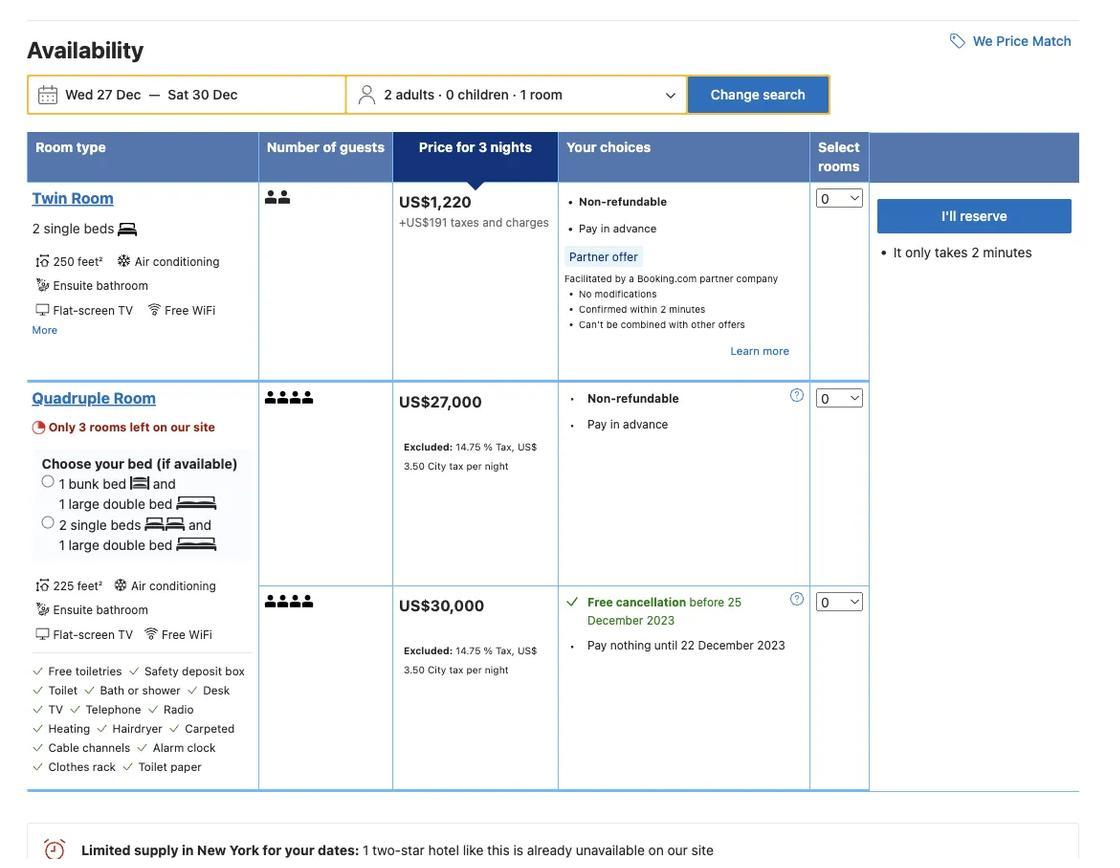 Task type: locate. For each thing, give the bounding box(es) containing it.
air conditioning for 250 feet²
[[135, 255, 220, 268]]

screen down 250 feet²
[[78, 303, 115, 317]]

city down us$30,000
[[428, 664, 446, 675]]

non- down be
[[588, 391, 616, 405]]

2 vertical spatial and
[[189, 517, 212, 533]]

pay in advance for non-refundable
[[579, 222, 657, 235]]

1 vertical spatial night
[[485, 664, 509, 675]]

no modifications confirmed within 2 minutes can't be combined with other offers
[[579, 288, 745, 329]]

2 excluded: from the top
[[404, 645, 453, 656]]

14.75 down us$30,000
[[456, 645, 481, 656]]

only 3 rooms left on our site
[[48, 419, 215, 433]]

2 flat-screen tv from the top
[[53, 628, 133, 641]]

free left cancellation
[[588, 595, 613, 608]]

2023 down cancellation
[[647, 613, 675, 627]]

0 horizontal spatial rooms
[[89, 419, 127, 433]]

on right left
[[153, 419, 168, 433]]

air conditioning for 225 feet²
[[131, 579, 216, 592]]

1 horizontal spatial 3
[[478, 139, 487, 155]]

1 horizontal spatial 2023
[[757, 638, 785, 651]]

2 inside button
[[384, 86, 392, 102]]

1 vertical spatial refundable
[[616, 391, 679, 405]]

in
[[601, 222, 610, 235], [610, 417, 620, 430], [182, 842, 194, 858]]

choose
[[42, 456, 91, 472]]

•
[[570, 392, 575, 405], [570, 418, 575, 432], [570, 639, 575, 653]]

2 % from the top
[[484, 645, 493, 656]]

1 % from the top
[[484, 441, 493, 452]]

conditioning up safety deposit box
[[149, 579, 216, 592]]

1 vertical spatial our
[[668, 842, 688, 858]]

1 vertical spatial more details on meals and payment options image
[[790, 592, 804, 606]]

other
[[691, 318, 716, 329]]

air for 225 feet²
[[131, 579, 146, 592]]

excluded: for us$30,000
[[404, 645, 453, 656]]

type
[[76, 139, 106, 155]]

flat-
[[53, 303, 78, 317], [53, 628, 78, 641]]

0 vertical spatial feet²
[[78, 255, 103, 268]]

large for single
[[69, 537, 99, 553]]

adults
[[396, 86, 435, 102]]

0 horizontal spatial and
[[153, 475, 176, 491]]

conditioning for 225 feet²
[[149, 579, 216, 592]]

14.75
[[456, 441, 481, 452], [456, 645, 481, 656]]

air
[[135, 255, 150, 268], [131, 579, 146, 592]]

2 vertical spatial in
[[182, 842, 194, 858]]

price right we
[[997, 33, 1029, 49]]

0 vertical spatial in
[[601, 222, 610, 235]]

2023 right 22
[[757, 638, 785, 651]]

1 vertical spatial screen
[[78, 628, 115, 641]]

1 vertical spatial beds
[[111, 517, 141, 533]]

deposit
[[182, 664, 222, 677]]

1 vertical spatial tv
[[118, 628, 133, 641]]

flat-screen tv for 225 feet²
[[53, 628, 133, 641]]

rack
[[93, 760, 116, 773]]

3.50
[[404, 460, 425, 471], [404, 664, 425, 675]]

0 vertical spatial for
[[456, 139, 475, 155]]

0 horizontal spatial price
[[419, 139, 453, 155]]

ensuite bathroom for 225 feet²
[[53, 603, 148, 617]]

2 vertical spatial pay
[[588, 638, 607, 651]]

flat-screen tv down 250 feet²
[[53, 303, 133, 317]]

your left dates:
[[285, 842, 315, 858]]

1 excluded: from the top
[[404, 441, 453, 452]]

0 vertical spatial 1 large double bed
[[59, 496, 176, 512]]

offers
[[718, 318, 745, 329]]

more
[[763, 344, 790, 357]]

site
[[193, 419, 215, 433], [692, 842, 714, 858]]

non-refundable down the combined
[[588, 391, 679, 405]]

0 vertical spatial rooms
[[818, 158, 860, 174]]

1 vertical spatial tax,
[[496, 645, 515, 656]]

city for us$30,000
[[428, 664, 446, 675]]

0 vertical spatial non-
[[579, 195, 607, 208]]

1 vertical spatial tax
[[449, 664, 464, 675]]

1 flat- from the top
[[53, 303, 78, 317]]

1 vertical spatial room
[[71, 189, 114, 207]]

december down the free cancellation
[[588, 613, 643, 627]]

and right taxes
[[483, 216, 503, 229]]

air conditioning
[[135, 255, 220, 268], [131, 579, 216, 592]]

0 vertical spatial per
[[466, 460, 482, 471]]

rooms left left
[[89, 419, 127, 433]]

cable
[[48, 741, 79, 754]]

1 horizontal spatial rooms
[[818, 158, 860, 174]]

1 vertical spatial ensuite bathroom
[[53, 603, 148, 617]]

1 large double bed down bunk icon
[[59, 496, 176, 512]]

2 ensuite from the top
[[53, 603, 93, 617]]

2 3.50 from the top
[[404, 664, 425, 675]]

bathroom down 225 feet²
[[96, 603, 148, 617]]

1 horizontal spatial minutes
[[983, 244, 1032, 260]]

tax down us$30,000
[[449, 664, 464, 675]]

flat-screen tv up 'toiletries'
[[53, 628, 133, 641]]

advance for •
[[623, 417, 668, 430]]

14.75 % tax, us$ 3.50 city tax per night down us$27,000
[[404, 441, 537, 471]]

1 vertical spatial pay in advance
[[588, 417, 668, 430]]

excluded: down us$30,000
[[404, 645, 453, 656]]

and for 1 bunk bed
[[153, 475, 176, 491]]

2 1 large double bed from the top
[[59, 537, 176, 553]]

2 · from the left
[[512, 86, 517, 102]]

2 single beds
[[32, 220, 118, 236], [59, 517, 145, 533]]

1 double from the top
[[103, 496, 145, 512]]

1 bathroom from the top
[[96, 279, 148, 292]]

1 large double bed
[[59, 496, 176, 512], [59, 537, 176, 553]]

your up 1 bunk bed at the left of page
[[95, 456, 124, 472]]

3 left nights
[[478, 139, 487, 155]]

tax down us$27,000
[[449, 460, 464, 471]]

cancellation
[[616, 595, 686, 608]]

1 vertical spatial 3.50
[[404, 664, 425, 675]]

1 vertical spatial air
[[131, 579, 146, 592]]

flat- for 225
[[53, 628, 78, 641]]

2
[[384, 86, 392, 102], [32, 220, 40, 236], [972, 244, 980, 260], [660, 303, 666, 314], [59, 517, 67, 533]]

your
[[567, 139, 597, 155]]

1 horizontal spatial site
[[692, 842, 714, 858]]

wifi for 225 feet²
[[189, 628, 212, 641]]

room left type
[[35, 139, 73, 155]]

refundable down choices
[[607, 195, 667, 208]]

0 vertical spatial flat-screen tv
[[53, 303, 133, 317]]

1 vertical spatial 1 large double bed
[[59, 537, 176, 553]]

excluded: down us$27,000
[[404, 441, 453, 452]]

1 vertical spatial in
[[610, 417, 620, 430]]

0 vertical spatial wifi
[[192, 303, 215, 317]]

room
[[35, 139, 73, 155], [71, 189, 114, 207], [114, 389, 156, 407]]

toilet down alarm
[[138, 760, 167, 773]]

for left nights
[[456, 139, 475, 155]]

2 screen from the top
[[78, 628, 115, 641]]

single down bunk
[[70, 517, 107, 533]]

0 vertical spatial ensuite
[[53, 279, 93, 292]]

price for 3 nights
[[419, 139, 532, 155]]

tv up 'toiletries'
[[118, 628, 133, 641]]

0 vertical spatial beds
[[84, 220, 114, 236]]

2 per from the top
[[466, 664, 482, 675]]

1 vertical spatial large
[[69, 537, 99, 553]]

room for quadruple
[[114, 389, 156, 407]]

partner
[[700, 273, 734, 284]]

1 vertical spatial flat-
[[53, 628, 78, 641]]

2 large from the top
[[69, 537, 99, 553]]

us$ for us$30,000
[[518, 645, 537, 656]]

0 horizontal spatial dec
[[116, 86, 141, 102]]

1 per from the top
[[466, 460, 482, 471]]

1 ensuite bathroom from the top
[[53, 279, 148, 292]]

our right left
[[171, 419, 190, 433]]

0 vertical spatial 2023
[[647, 613, 675, 627]]

for right york
[[263, 842, 282, 858]]

14.75 % tax, us$ 3.50 city tax per night
[[404, 441, 537, 471], [404, 645, 537, 675]]

free wifi for 225 feet²
[[162, 628, 212, 641]]

feet² right 225
[[77, 579, 102, 592]]

1 • from the top
[[570, 392, 575, 405]]

1 screen from the top
[[78, 303, 115, 317]]

1 vertical spatial non-refundable
[[588, 391, 679, 405]]

0 horizontal spatial december
[[588, 613, 643, 627]]

2 us$ from the top
[[518, 645, 537, 656]]

more details on meals and payment options image for pay nothing until 22 december 2023
[[790, 592, 804, 606]]

1 vertical spatial price
[[419, 139, 453, 155]]

air conditioning down bed image at the left top of page
[[135, 255, 220, 268]]

0 vertical spatial 14.75
[[456, 441, 481, 452]]

0 horizontal spatial 2023
[[647, 613, 675, 627]]

flat- up free toiletries
[[53, 628, 78, 641]]

1 vertical spatial wifi
[[189, 628, 212, 641]]

1 flat-screen tv from the top
[[53, 303, 133, 317]]

2 double from the top
[[103, 537, 145, 553]]

refundable down the combined
[[616, 391, 679, 405]]

wifi
[[192, 303, 215, 317], [189, 628, 212, 641]]

our right unavailable
[[668, 842, 688, 858]]

tv up heating
[[48, 702, 63, 716]]

ensuite for 250
[[53, 279, 93, 292]]

2 14.75 % tax, us$ 3.50 city tax per night from the top
[[404, 645, 537, 675]]

2 ensuite bathroom from the top
[[53, 603, 148, 617]]

0 vertical spatial %
[[484, 441, 493, 452]]

hotel
[[428, 842, 459, 858]]

1 vertical spatial air conditioning
[[131, 579, 216, 592]]

left
[[130, 419, 150, 433]]

1 down the choose
[[59, 475, 65, 491]]

1 14.75 from the top
[[456, 441, 481, 452]]

1 horizontal spatial ·
[[512, 86, 517, 102]]

tv for 250 feet²
[[118, 303, 133, 317]]

screen up 'toiletries'
[[78, 628, 115, 641]]

1 vertical spatial advance
[[623, 417, 668, 430]]

0 vertical spatial more details on meals and payment options image
[[790, 388, 804, 402]]

2 city from the top
[[428, 664, 446, 675]]

select rooms
[[818, 139, 860, 174]]

30
[[192, 86, 209, 102]]

1 us$ from the top
[[518, 441, 537, 452]]

ensuite
[[53, 279, 93, 292], [53, 603, 93, 617]]

quadruple
[[32, 389, 110, 407]]

0 vertical spatial and
[[483, 216, 503, 229]]

2 • from the top
[[570, 418, 575, 432]]

be
[[606, 318, 618, 329]]

14.75 % tax, us$ 3.50 city tax per night for us$30,000
[[404, 645, 537, 675]]

0 vertical spatial conditioning
[[153, 255, 220, 268]]

1 tax from the top
[[449, 460, 464, 471]]

14.75 for us$27,000
[[456, 441, 481, 452]]

1 vertical spatial ensuite
[[53, 603, 93, 617]]

flat- up more
[[53, 303, 78, 317]]

0 horizontal spatial site
[[193, 419, 215, 433]]

single down twin room
[[44, 220, 80, 236]]

· right children
[[512, 86, 517, 102]]

air conditioning up safety
[[131, 579, 216, 592]]

guests
[[340, 139, 385, 155]]

1 1 large double bed from the top
[[59, 496, 176, 512]]

toilet for toilet
[[48, 683, 78, 697]]

0 horizontal spatial 3
[[79, 419, 86, 433]]

per
[[466, 460, 482, 471], [466, 664, 482, 675]]

1 left room
[[520, 86, 526, 102]]

excluded: for us$27,000
[[404, 441, 453, 452]]

per down us$30,000
[[466, 664, 482, 675]]

1 vertical spatial •
[[570, 418, 575, 432]]

1
[[520, 86, 526, 102], [59, 475, 65, 491], [59, 496, 65, 512], [59, 537, 65, 553], [363, 842, 369, 858]]

double for beds
[[103, 537, 145, 553]]

250
[[53, 255, 74, 268]]

room right twin
[[71, 189, 114, 207]]

3 • from the top
[[570, 639, 575, 653]]

1 city from the top
[[428, 460, 446, 471]]

rooms down select
[[818, 158, 860, 174]]

booking.com
[[637, 273, 697, 284]]

None radio
[[42, 475, 54, 487], [42, 516, 54, 529], [42, 475, 54, 487], [42, 516, 54, 529]]

3 right only
[[79, 419, 86, 433]]

14.75 % tax, us$ 3.50 city tax per night down us$30,000
[[404, 645, 537, 675]]

air down bed image at the left top of page
[[135, 255, 150, 268]]

2 more details on meals and payment options image from the top
[[790, 592, 804, 606]]

conditioning
[[153, 255, 220, 268], [149, 579, 216, 592]]

tax, for us$27,000
[[496, 441, 515, 452]]

can't
[[579, 318, 604, 329]]

0 vertical spatial air
[[135, 255, 150, 268]]

bed image
[[118, 223, 137, 236]]

on right unavailable
[[648, 842, 664, 858]]

3.50 down us$27,000
[[404, 460, 425, 471]]

2 single beds down twin room
[[32, 220, 118, 236]]

0 vertical spatial advance
[[613, 222, 657, 235]]

beds
[[84, 220, 114, 236], [111, 517, 141, 533]]

1 vertical spatial rooms
[[89, 419, 127, 433]]

beds left bed image at the left top of page
[[84, 220, 114, 236]]

0 vertical spatial city
[[428, 460, 446, 471]]

price down 0
[[419, 139, 453, 155]]

2 14.75 from the top
[[456, 645, 481, 656]]

minutes inside no modifications confirmed within 2 minutes can't be combined with other offers
[[669, 303, 706, 314]]

ensuite bathroom for 250 feet²
[[53, 279, 148, 292]]

3.50 down us$30,000
[[404, 664, 425, 675]]

combined
[[621, 318, 666, 329]]

1 night from the top
[[485, 460, 509, 471]]

air right 225 feet²
[[131, 579, 146, 592]]

2 dec from the left
[[213, 86, 238, 102]]

us$1,220
[[399, 192, 472, 210]]

large for bunk
[[69, 496, 99, 512]]

1 vertical spatial city
[[428, 664, 446, 675]]

and
[[483, 216, 503, 229], [153, 475, 176, 491], [189, 517, 212, 533]]

children
[[458, 86, 509, 102]]

1 vertical spatial 14.75
[[456, 645, 481, 656]]

bathroom down 250 feet²
[[96, 279, 148, 292]]

2 bathroom from the top
[[96, 603, 148, 617]]

2023 inside before 25 december 2023
[[647, 613, 675, 627]]

pay nothing until 22 december 2023
[[588, 638, 785, 651]]

toilet down free toiletries
[[48, 683, 78, 697]]

us$
[[518, 441, 537, 452], [518, 645, 537, 656]]

and down available)
[[189, 517, 212, 533]]

1 dec from the left
[[116, 86, 141, 102]]

2 night from the top
[[485, 664, 509, 675]]

dec right '30'
[[213, 86, 238, 102]]

2 right within
[[660, 303, 666, 314]]

0 vertical spatial on
[[153, 419, 168, 433]]

0 horizontal spatial our
[[171, 419, 190, 433]]

ensuite down 250 feet²
[[53, 279, 93, 292]]

screen for 225 feet²
[[78, 628, 115, 641]]

0 vertical spatial tax,
[[496, 441, 515, 452]]

learn
[[731, 344, 760, 357]]

0 vertical spatial tax
[[449, 460, 464, 471]]

0 horizontal spatial minutes
[[669, 303, 706, 314]]

dec right the 27
[[116, 86, 141, 102]]

14.75 down us$27,000
[[456, 441, 481, 452]]

1 vertical spatial pay
[[588, 417, 607, 430]]

1 more details on meals and payment options image from the top
[[790, 388, 804, 402]]

and down the (if
[[153, 475, 176, 491]]

air for 250 feet²
[[135, 255, 150, 268]]

1 vertical spatial double
[[103, 537, 145, 553]]

feet² for 225 feet²
[[77, 579, 102, 592]]

city
[[428, 460, 446, 471], [428, 664, 446, 675]]

city down us$27,000
[[428, 460, 446, 471]]

0 vertical spatial night
[[485, 460, 509, 471]]

room up only 3 rooms left on our site
[[114, 389, 156, 407]]

bathroom for 250 feet²
[[96, 279, 148, 292]]

change
[[711, 86, 760, 102]]

0 vertical spatial toilet
[[48, 683, 78, 697]]

pay in advance
[[579, 222, 657, 235], [588, 417, 668, 430]]

occupancy image
[[265, 190, 278, 204], [278, 190, 292, 204], [265, 391, 277, 404], [265, 595, 277, 607], [277, 595, 290, 607], [302, 595, 315, 607]]

no
[[579, 288, 592, 299]]

large down bunk
[[69, 496, 99, 512]]

2 left 'adults'
[[384, 86, 392, 102]]

2 flat- from the top
[[53, 628, 78, 641]]

occupancy image
[[277, 391, 290, 404], [290, 391, 302, 404], [302, 391, 315, 404], [290, 595, 302, 607]]

• for pay nothing until 22 december 2023
[[570, 639, 575, 653]]

bath
[[100, 683, 125, 697]]

ensuite bathroom down 250 feet²
[[53, 279, 148, 292]]

1 large double bed up 225 feet²
[[59, 537, 176, 553]]

minutes down i'll reserve button
[[983, 244, 1032, 260]]

1 14.75 % tax, us$ 3.50 city tax per night from the top
[[404, 441, 537, 471]]

channels
[[82, 741, 130, 754]]

toilet
[[48, 683, 78, 697], [138, 760, 167, 773]]

0 vertical spatial 2 single beds
[[32, 220, 118, 236]]

ensuite down 225 feet²
[[53, 603, 93, 617]]

is
[[513, 842, 523, 858]]

non- up partner
[[579, 195, 607, 208]]

site up available)
[[193, 419, 215, 433]]

tv for 225 feet²
[[118, 628, 133, 641]]

ensuite for 225
[[53, 603, 93, 617]]

1 3.50 from the top
[[404, 460, 425, 471]]

site right unavailable
[[692, 842, 714, 858]]

1 vertical spatial bathroom
[[96, 603, 148, 617]]

choose your bed (if available)
[[42, 456, 238, 472]]

price inside we price match dropdown button
[[997, 33, 1029, 49]]

14.75 for us$30,000
[[456, 645, 481, 656]]

2 tax from the top
[[449, 664, 464, 675]]

tv down bed image at the left top of page
[[118, 303, 133, 317]]

sat
[[168, 86, 189, 102]]

ensuite bathroom down 225 feet²
[[53, 603, 148, 617]]

2 tax, from the top
[[496, 645, 515, 656]]

bathroom
[[96, 279, 148, 292], [96, 603, 148, 617]]

availability
[[27, 36, 144, 63]]

1 horizontal spatial on
[[648, 842, 664, 858]]

1 vertical spatial excluded:
[[404, 645, 453, 656]]

1 large from the top
[[69, 496, 99, 512]]

large up 225 feet²
[[69, 537, 99, 553]]

conditioning for 250 feet²
[[153, 255, 220, 268]]

and for 2 single beds
[[189, 517, 212, 533]]

excluded:
[[404, 441, 453, 452], [404, 645, 453, 656]]

bathroom for 225 feet²
[[96, 603, 148, 617]]

advance
[[613, 222, 657, 235], [623, 417, 668, 430]]

pay in advance for •
[[588, 417, 668, 430]]

december right 22
[[698, 638, 754, 651]]

2 single beds down 1 bunk bed at the left of page
[[59, 517, 145, 533]]

1 tax, from the top
[[496, 441, 515, 452]]

1 vertical spatial and
[[153, 475, 176, 491]]

2 vertical spatial room
[[114, 389, 156, 407]]

1 ensuite from the top
[[53, 279, 93, 292]]

+us$191
[[399, 216, 447, 229]]

non-refundable down choices
[[579, 195, 667, 208]]

conditioning down twin room link
[[153, 255, 220, 268]]

0 vertical spatial ensuite bathroom
[[53, 279, 148, 292]]

· left 0
[[438, 86, 442, 102]]

beds down bunk icon
[[111, 517, 141, 533]]

per down us$27,000
[[466, 460, 482, 471]]

we price match button
[[942, 24, 1079, 58]]

2 vertical spatial •
[[570, 639, 575, 653]]

room type
[[35, 139, 106, 155]]

more details on meals and payment options image
[[790, 388, 804, 402], [790, 592, 804, 606]]

minutes up with
[[669, 303, 706, 314]]

limited
[[81, 842, 131, 858]]

1 left two-
[[363, 842, 369, 858]]

0 vertical spatial large
[[69, 496, 99, 512]]

2 inside no modifications confirmed within 2 minutes can't be combined with other offers
[[660, 303, 666, 314]]

1 vertical spatial conditioning
[[149, 579, 216, 592]]

• for non-refundable
[[570, 392, 575, 405]]

us$ for us$27,000
[[518, 441, 537, 452]]

learn more link
[[731, 341, 790, 361]]

on
[[153, 419, 168, 433], [648, 842, 664, 858]]

we price match
[[973, 33, 1072, 49]]

bunk
[[69, 475, 99, 491]]

flat-screen tv for 250 feet²
[[53, 303, 133, 317]]



Task type: vqa. For each thing, say whether or not it's contained in the screenshot.
"km"
no



Task type: describe. For each thing, give the bounding box(es) containing it.
until
[[654, 638, 678, 651]]

company
[[736, 273, 778, 284]]

confirmed
[[579, 303, 627, 314]]

within
[[630, 303, 658, 314]]

1 horizontal spatial december
[[698, 638, 754, 651]]

limited supply in new york for your dates: 1 two-star hotel like this is already unavailable on our site
[[81, 842, 714, 858]]

city for us$27,000
[[428, 460, 446, 471]]

toilet for toilet paper
[[138, 760, 167, 773]]

more details on meals and payment options image for pay in advance
[[790, 388, 804, 402]]

supply
[[134, 842, 178, 858]]

0 vertical spatial non-refundable
[[579, 195, 667, 208]]

clothes rack
[[48, 760, 116, 773]]

rooms inside select rooms
[[818, 158, 860, 174]]

% for us$30,000
[[484, 645, 493, 656]]

tax for us$30,000
[[449, 664, 464, 675]]

toiletries
[[75, 664, 122, 677]]

hairdryer
[[112, 721, 162, 735]]

225 feet²
[[53, 579, 102, 592]]

free wifi for 250 feet²
[[165, 303, 215, 317]]

25
[[728, 595, 742, 608]]

27
[[97, 86, 113, 102]]

feet² for 250 feet²
[[78, 255, 103, 268]]

22
[[681, 638, 695, 651]]

pay for pay nothing until 22 december 2023 more details on meals and payment options image
[[588, 638, 607, 651]]

0 vertical spatial minutes
[[983, 244, 1032, 260]]

14.75 % tax, us$ 3.50 city tax per night for us$27,000
[[404, 441, 537, 471]]

i'll reserve
[[942, 208, 1007, 224]]

number
[[267, 139, 320, 155]]

free up safety
[[162, 628, 186, 641]]

telephone
[[86, 702, 141, 716]]

more
[[32, 324, 58, 336]]

250 feet²
[[53, 255, 103, 268]]

toilet paper
[[138, 760, 202, 773]]

1 horizontal spatial your
[[285, 842, 315, 858]]

offer
[[612, 250, 638, 263]]

tax for us$27,000
[[449, 460, 464, 471]]

pay for more details on meals and payment options image corresponding to pay in advance
[[588, 417, 607, 430]]

star
[[401, 842, 425, 858]]

unavailable
[[576, 842, 645, 858]]

safety
[[144, 664, 179, 677]]

heating
[[48, 721, 90, 735]]

us$30,000
[[399, 596, 485, 614]]

1 horizontal spatial our
[[668, 842, 688, 858]]

alarm clock
[[153, 741, 216, 754]]

1 vertical spatial non-
[[588, 391, 616, 405]]

cable channels
[[48, 741, 130, 754]]

0 horizontal spatial on
[[153, 419, 168, 433]]

facilitated
[[565, 273, 612, 284]]

0 vertical spatial room
[[35, 139, 73, 155]]

your choices
[[567, 139, 651, 155]]

alarm
[[153, 741, 184, 754]]

tax, for us$30,000
[[496, 645, 515, 656]]

1 inside button
[[520, 86, 526, 102]]

0 horizontal spatial your
[[95, 456, 124, 472]]

york
[[229, 842, 259, 858]]

this
[[487, 842, 510, 858]]

advance for non-refundable
[[613, 222, 657, 235]]

quadruple room link
[[32, 388, 248, 407]]

and inside us$1,220 +us$191 taxes and charges
[[483, 216, 503, 229]]

december inside before 25 december 2023
[[588, 613, 643, 627]]

twin room
[[32, 189, 114, 207]]

bath or shower
[[100, 683, 181, 697]]

night for us$27,000
[[485, 460, 509, 471]]

1 horizontal spatial for
[[456, 139, 475, 155]]

1 vertical spatial site
[[692, 842, 714, 858]]

free cancellation
[[588, 595, 686, 608]]

nights
[[491, 139, 532, 155]]

1 vertical spatial 2023
[[757, 638, 785, 651]]

1 up 225
[[59, 537, 65, 553]]

partner
[[569, 250, 609, 263]]

partner offer facilitated by a booking.com partner company
[[565, 250, 778, 284]]

1 vertical spatial 2 single beds
[[59, 517, 145, 533]]

with
[[669, 318, 688, 329]]

before 25 december 2023
[[588, 595, 742, 627]]

double for bed
[[103, 496, 145, 512]]

free left 'toiletries'
[[48, 664, 72, 677]]

3.50 for us$27,000
[[404, 460, 425, 471]]

2 adults · 0 children · 1 room button
[[349, 76, 684, 113]]

before
[[690, 595, 725, 608]]

0 vertical spatial refundable
[[607, 195, 667, 208]]

1 vertical spatial single
[[70, 517, 107, 533]]

0 vertical spatial pay
[[579, 222, 598, 235]]

2 right takes
[[972, 244, 980, 260]]

bunk image
[[130, 476, 149, 489]]

i'll reserve button
[[878, 199, 1072, 233]]

change search
[[711, 86, 806, 102]]

carpeted
[[185, 721, 235, 735]]

only
[[48, 419, 76, 433]]

two-
[[372, 842, 401, 858]]

0 vertical spatial site
[[193, 419, 215, 433]]

learn more
[[731, 344, 790, 357]]

room
[[530, 86, 563, 102]]

screen for 250 feet²
[[78, 303, 115, 317]]

1 vertical spatial for
[[263, 842, 282, 858]]

0 vertical spatial our
[[171, 419, 190, 433]]

2 adults · 0 children · 1 room
[[384, 86, 563, 102]]

wifi for 250 feet²
[[192, 303, 215, 317]]

dates:
[[318, 842, 359, 858]]

1 vertical spatial 3
[[79, 419, 86, 433]]

free toiletries
[[48, 664, 122, 677]]

0
[[446, 86, 454, 102]]

room for twin
[[71, 189, 114, 207]]

—
[[149, 86, 160, 102]]

only
[[905, 244, 931, 260]]

sat 30 dec button
[[160, 77, 245, 112]]

charges
[[506, 216, 549, 229]]

1 large double bed for beds
[[59, 537, 176, 553]]

it
[[894, 244, 902, 260]]

wed 27 dec — sat 30 dec
[[65, 86, 238, 102]]

(if
[[156, 456, 171, 472]]

1 down 1 bunk bed at the left of page
[[59, 496, 65, 512]]

2 down twin
[[32, 220, 40, 236]]

0 vertical spatial 3
[[478, 139, 487, 155]]

available)
[[174, 456, 238, 472]]

in for non-refundable
[[601, 222, 610, 235]]

flat- for 250
[[53, 303, 78, 317]]

2 vertical spatial tv
[[48, 702, 63, 716]]

clock
[[187, 741, 216, 754]]

nothing
[[610, 638, 651, 651]]

0 vertical spatial single
[[44, 220, 80, 236]]

3.50 for us$30,000
[[404, 664, 425, 675]]

1 · from the left
[[438, 86, 442, 102]]

in for •
[[610, 417, 620, 430]]

225
[[53, 579, 74, 592]]

• for pay in advance
[[570, 418, 575, 432]]

per for us$27,000
[[466, 460, 482, 471]]

we
[[973, 33, 993, 49]]

select
[[818, 139, 860, 155]]

radio
[[164, 702, 194, 716]]

% for us$27,000
[[484, 441, 493, 452]]

2 down 1 bunk bed at the left of page
[[59, 517, 67, 533]]

it only takes 2 minutes
[[894, 244, 1032, 260]]

of
[[323, 139, 337, 155]]

night for us$30,000
[[485, 664, 509, 675]]

wed 27 dec button
[[57, 77, 149, 112]]

paper
[[171, 760, 202, 773]]

like
[[463, 842, 484, 858]]

wed
[[65, 86, 93, 102]]

per for us$30,000
[[466, 664, 482, 675]]

1 large double bed for bed
[[59, 496, 176, 512]]

by
[[615, 273, 626, 284]]

free up quadruple room link
[[165, 303, 189, 317]]

match
[[1032, 33, 1072, 49]]

taxes
[[451, 216, 479, 229]]

number of guests
[[267, 139, 385, 155]]



